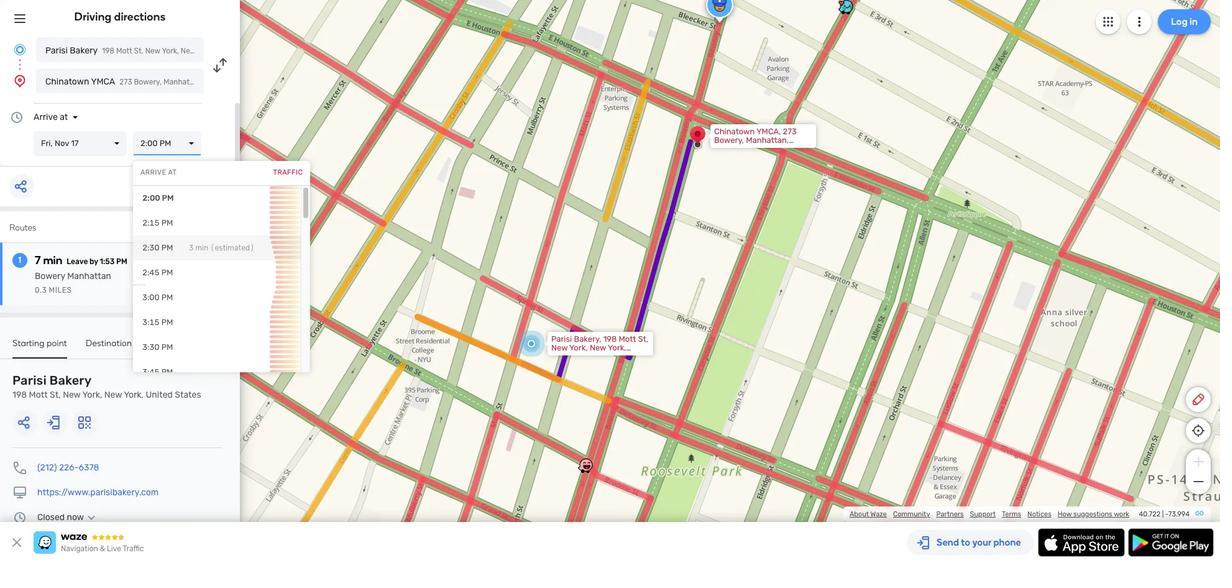 Task type: locate. For each thing, give the bounding box(es) containing it.
0 horizontal spatial 273
[[119, 78, 132, 86]]

st,
[[134, 47, 143, 55], [638, 334, 648, 344], [50, 390, 61, 400]]

bowery, left ymca,
[[714, 136, 744, 145]]

2 horizontal spatial mott
[[619, 334, 636, 344]]

2:00
[[141, 139, 158, 148], [142, 193, 160, 203]]

198 right "bakery,"
[[604, 334, 617, 344]]

manhattan, inside chinatown ymca, 273 bowery, manhattan, united states
[[746, 136, 789, 145]]

1 vertical spatial 273
[[783, 127, 797, 136]]

bakery
[[70, 45, 98, 56], [49, 373, 92, 388]]

support
[[970, 510, 996, 519]]

2:45 pm option
[[133, 260, 301, 285]]

3:45
[[142, 367, 159, 377]]

united inside chinatown ymca 273 bowery, manhattan, united states
[[205, 78, 228, 86]]

(212)
[[37, 463, 57, 473]]

1 vertical spatial 198
[[604, 334, 617, 344]]

nov
[[55, 139, 69, 148]]

pencil image
[[1191, 392, 1206, 407]]

traffic
[[273, 169, 303, 177], [123, 545, 144, 553]]

0 vertical spatial 273
[[119, 78, 132, 86]]

pm
[[160, 139, 171, 148], [162, 193, 174, 203], [161, 218, 173, 228], [161, 243, 173, 252], [116, 257, 127, 266], [161, 268, 173, 277], [161, 293, 173, 302], [161, 318, 173, 327], [161, 343, 173, 352], [161, 367, 173, 377]]

198 down starting point button
[[12, 390, 27, 400]]

arrive at down 2:00 pm list box
[[141, 169, 177, 177]]

1
[[18, 255, 21, 265]]

0 horizontal spatial arrive
[[34, 112, 58, 122]]

1 horizontal spatial st,
[[134, 47, 143, 55]]

chinatown inside chinatown ymca, 273 bowery, manhattan, united states
[[714, 127, 755, 136]]

parisi down starting point button
[[12, 373, 47, 388]]

2:00 pm down chinatown ymca 273 bowery, manhattan, united states
[[141, 139, 171, 148]]

0 horizontal spatial 198
[[12, 390, 27, 400]]

bowery, inside chinatown ymca 273 bowery, manhattan, united states
[[134, 78, 162, 86]]

0 vertical spatial arrive at
[[34, 112, 68, 122]]

1 horizontal spatial 198
[[102, 47, 114, 55]]

min for 7
[[43, 254, 62, 267]]

x image
[[9, 535, 24, 550]]

parisi bakery 198 mott st, new york, new york, united states
[[45, 45, 264, 56], [12, 373, 201, 400]]

0 vertical spatial bowery,
[[134, 78, 162, 86]]

bowery,
[[134, 78, 162, 86], [714, 136, 744, 145]]

2:15
[[142, 218, 159, 228]]

arrive down 2:00 pm list box
[[141, 169, 166, 177]]

new
[[145, 47, 160, 55], [181, 47, 196, 55], [551, 343, 568, 353], [590, 343, 606, 353], [63, 390, 80, 400], [104, 390, 122, 400]]

how suggestions work link
[[1058, 510, 1130, 519]]

manhattan, inside chinatown ymca 273 bowery, manhattan, united states
[[163, 78, 203, 86]]

198
[[102, 47, 114, 55], [604, 334, 617, 344], [12, 390, 27, 400]]

273 right ymca,
[[783, 127, 797, 136]]

273 for ymca,
[[783, 127, 797, 136]]

1 vertical spatial at
[[168, 169, 177, 177]]

terms
[[1002, 510, 1021, 519]]

ymca,
[[757, 127, 781, 136]]

0 horizontal spatial mott
[[29, 390, 48, 400]]

link image
[[1195, 509, 1205, 519]]

1 vertical spatial arrive at
[[141, 169, 177, 177]]

live
[[107, 545, 121, 553]]

how
[[1058, 510, 1072, 519]]

40.722 | -73.994
[[1139, 510, 1190, 519]]

partners link
[[937, 510, 964, 519]]

0 vertical spatial manhattan,
[[163, 78, 203, 86]]

at down 2:00 pm list box
[[168, 169, 177, 177]]

states inside chinatown ymca 273 bowery, manhattan, united states
[[230, 78, 252, 86]]

call image
[[12, 461, 27, 476]]

chinatown for ymca
[[45, 76, 89, 87]]

2:00 pm up 2:15 pm at top
[[142, 193, 174, 203]]

mott inside parisi bakery, 198 mott st, new york, new york, united states
[[619, 334, 636, 344]]

min right "3"
[[195, 244, 208, 252]]

about
[[850, 510, 869, 519]]

0 vertical spatial 198
[[102, 47, 114, 55]]

1 horizontal spatial arrive
[[141, 169, 166, 177]]

min for 3
[[195, 244, 208, 252]]

1 vertical spatial 2:00 pm
[[142, 193, 174, 203]]

parisi left "bakery,"
[[551, 334, 572, 344]]

min right 7
[[43, 254, 62, 267]]

st, down starting point button
[[50, 390, 61, 400]]

chinatown left ymca,
[[714, 127, 755, 136]]

mott down driving directions
[[116, 47, 132, 55]]

1 vertical spatial parisi
[[551, 334, 572, 344]]

chinatown
[[45, 76, 89, 87], [714, 127, 755, 136]]

0 vertical spatial 2:00 pm
[[141, 139, 171, 148]]

pm inside 'option'
[[161, 243, 173, 252]]

bowery, right 'ymca'
[[134, 78, 162, 86]]

2 horizontal spatial st,
[[638, 334, 648, 344]]

1 vertical spatial st,
[[638, 334, 648, 344]]

2 vertical spatial st,
[[50, 390, 61, 400]]

clock image down computer 'icon'
[[12, 510, 27, 525]]

united inside chinatown ymca, 273 bowery, manhattan, united states
[[714, 144, 739, 154]]

3:00 pm
[[142, 293, 173, 302]]

pm inside option
[[161, 293, 173, 302]]

2:00 up 2:15
[[142, 193, 160, 203]]

6378
[[79, 463, 99, 473]]

notices
[[1028, 510, 1052, 519]]

1 vertical spatial bakery
[[49, 373, 92, 388]]

driving
[[74, 10, 112, 24]]

273
[[119, 78, 132, 86], [783, 127, 797, 136]]

closed now
[[37, 512, 84, 523]]

bowery, inside chinatown ymca, 273 bowery, manhattan, united states
[[714, 136, 744, 145]]

2:00 pm list box
[[133, 131, 201, 156]]

1 vertical spatial mott
[[619, 334, 636, 344]]

mott down starting point button
[[29, 390, 48, 400]]

1 horizontal spatial 273
[[783, 127, 797, 136]]

2 horizontal spatial 198
[[604, 334, 617, 344]]

chinatown left 'ymca'
[[45, 76, 89, 87]]

bakery down point
[[49, 373, 92, 388]]

arrive
[[34, 112, 58, 122], [141, 169, 166, 177]]

min inside 2:30 pm 'option'
[[195, 244, 208, 252]]

0 vertical spatial arrive
[[34, 112, 58, 122]]

suggestions
[[1074, 510, 1113, 519]]

bakery inside parisi bakery 198 mott st, new york, new york, united states
[[49, 373, 92, 388]]

fri, nov 17 list box
[[34, 131, 127, 156]]

parisi bakery 198 mott st, new york, new york, united states up chinatown ymca 273 bowery, manhattan, united states
[[45, 45, 264, 56]]

parisi inside parisi bakery 198 mott st, new york, new york, united states
[[12, 373, 47, 388]]

1:53
[[100, 257, 115, 266]]

bakery,
[[574, 334, 602, 344]]

st, right "bakery,"
[[638, 334, 648, 344]]

1 horizontal spatial min
[[195, 244, 208, 252]]

arrive up fri,
[[34, 112, 58, 122]]

2 vertical spatial mott
[[29, 390, 48, 400]]

1 vertical spatial traffic
[[123, 545, 144, 553]]

1 vertical spatial parisi bakery 198 mott st, new york, new york, united states
[[12, 373, 201, 400]]

point
[[47, 338, 67, 349]]

0 vertical spatial min
[[195, 244, 208, 252]]

1 vertical spatial chinatown
[[714, 127, 755, 136]]

0 horizontal spatial bowery,
[[134, 78, 162, 86]]

0 vertical spatial at
[[60, 112, 68, 122]]

1 horizontal spatial at
[[168, 169, 177, 177]]

york,
[[162, 47, 179, 55], [197, 47, 215, 55], [570, 343, 588, 353], [608, 343, 626, 353], [82, 390, 102, 400], [124, 390, 144, 400]]

198 inside parisi bakery, 198 mott st, new york, new york, united states
[[604, 334, 617, 344]]

0 vertical spatial 2:00
[[141, 139, 158, 148]]

1 vertical spatial bowery,
[[714, 136, 744, 145]]

198 up 'ymca'
[[102, 47, 114, 55]]

0 vertical spatial bakery
[[70, 45, 98, 56]]

clock image down location image
[[9, 110, 24, 125]]

ymca
[[91, 76, 115, 87]]

destination
[[86, 338, 132, 349]]

zoom out image
[[1191, 474, 1206, 489]]

leave
[[67, 257, 88, 266]]

226-
[[59, 463, 79, 473]]

0 horizontal spatial st,
[[50, 390, 61, 400]]

st, up chinatown ymca 273 bowery, manhattan, united states
[[134, 47, 143, 55]]

mott right "bakery,"
[[619, 334, 636, 344]]

arrive at up fri,
[[34, 112, 68, 122]]

2:00 pm
[[141, 139, 171, 148], [142, 193, 174, 203]]

3:30 pm option
[[133, 335, 301, 360]]

1 vertical spatial min
[[43, 254, 62, 267]]

arrive at
[[34, 112, 68, 122], [141, 169, 177, 177]]

&
[[100, 545, 105, 553]]

parisi
[[45, 45, 68, 56], [551, 334, 572, 344], [12, 373, 47, 388]]

2:00 inside 2:00 pm option
[[142, 193, 160, 203]]

1 horizontal spatial chinatown
[[714, 127, 755, 136]]

at up nov
[[60, 112, 68, 122]]

0 horizontal spatial min
[[43, 254, 62, 267]]

273 inside chinatown ymca, 273 bowery, manhattan, united states
[[783, 127, 797, 136]]

0 horizontal spatial traffic
[[123, 545, 144, 553]]

https://www.parisibakery.com link
[[37, 487, 159, 498]]

parisi right current location image
[[45, 45, 68, 56]]

pm inside 7 min leave by 1:53 pm
[[116, 257, 127, 266]]

0 vertical spatial chinatown
[[45, 76, 89, 87]]

clock image
[[9, 110, 24, 125], [12, 510, 27, 525]]

manhattan,
[[163, 78, 203, 86], [746, 136, 789, 145]]

3:15 pm
[[142, 318, 173, 327]]

2:30
[[142, 243, 159, 252]]

pm for 3:15 pm option
[[161, 318, 173, 327]]

1 horizontal spatial bowery,
[[714, 136, 744, 145]]

1 horizontal spatial manhattan,
[[746, 136, 789, 145]]

bakery down driving
[[70, 45, 98, 56]]

navigation
[[61, 545, 98, 553]]

partners
[[937, 510, 964, 519]]

0 vertical spatial traffic
[[273, 169, 303, 177]]

3:15
[[142, 318, 159, 327]]

community link
[[893, 510, 930, 519]]

0 vertical spatial clock image
[[9, 110, 24, 125]]

parisi inside parisi bakery, 198 mott st, new york, new york, united states
[[551, 334, 572, 344]]

bowery manhattan 0.3 miles
[[35, 271, 111, 295]]

starting point
[[12, 338, 67, 349]]

1 vertical spatial clock image
[[12, 510, 27, 525]]

bowery, for ymca
[[134, 78, 162, 86]]

0 vertical spatial st,
[[134, 47, 143, 55]]

0 vertical spatial mott
[[116, 47, 132, 55]]

273 inside chinatown ymca 273 bowery, manhattan, united states
[[119, 78, 132, 86]]

closed
[[37, 512, 65, 523]]

0 horizontal spatial manhattan,
[[163, 78, 203, 86]]

1 horizontal spatial mott
[[116, 47, 132, 55]]

pm for 3:30 pm option
[[161, 343, 173, 352]]

0 horizontal spatial chinatown
[[45, 76, 89, 87]]

2 vertical spatial parisi
[[12, 373, 47, 388]]

273 right 'ymca'
[[119, 78, 132, 86]]

fri, nov 17
[[41, 139, 79, 148]]

by
[[90, 257, 98, 266]]

parisi bakery 198 mott st, new york, new york, united states down destination button
[[12, 373, 201, 400]]

2:00 pm option
[[133, 186, 301, 211]]

states inside parisi bakery, 198 mott st, new york, new york, united states
[[578, 352, 603, 361]]

2:00 down chinatown ymca 273 bowery, manhattan, united states
[[141, 139, 158, 148]]

1 vertical spatial 2:00
[[142, 193, 160, 203]]

1 vertical spatial manhattan,
[[746, 136, 789, 145]]



Task type: describe. For each thing, give the bounding box(es) containing it.
3:00 pm option
[[133, 285, 301, 310]]

1 horizontal spatial arrive at
[[141, 169, 177, 177]]

manhattan
[[67, 271, 111, 282]]

pm for 3:45 pm option
[[161, 367, 173, 377]]

0 horizontal spatial arrive at
[[34, 112, 68, 122]]

7
[[35, 254, 41, 267]]

states inside chinatown ymca, 273 bowery, manhattan, united states
[[741, 144, 766, 154]]

3
[[189, 244, 194, 252]]

miles
[[49, 286, 72, 295]]

routes
[[9, 223, 36, 233]]

0 horizontal spatial at
[[60, 112, 68, 122]]

7 min leave by 1:53 pm
[[35, 254, 127, 267]]

pm for 2:00 pm option
[[162, 193, 174, 203]]

st, inside parisi bakery, 198 mott st, new york, new york, united states
[[638, 334, 648, 344]]

bowery
[[35, 271, 65, 282]]

pm for 3:00 pm option
[[161, 293, 173, 302]]

2:15 pm option
[[133, 211, 301, 236]]

0 vertical spatial parisi
[[45, 45, 68, 56]]

73.994
[[1169, 510, 1190, 519]]

3:45 pm option
[[133, 360, 301, 385]]

destination button
[[86, 338, 132, 357]]

2 vertical spatial 198
[[12, 390, 27, 400]]

computer image
[[12, 486, 27, 500]]

current location image
[[12, 42, 27, 57]]

chinatown ymca 273 bowery, manhattan, united states
[[45, 76, 252, 87]]

manhattan, for ymca,
[[746, 136, 789, 145]]

https://www.parisibakery.com
[[37, 487, 159, 498]]

-
[[1166, 510, 1169, 519]]

17
[[71, 139, 79, 148]]

support link
[[970, 510, 996, 519]]

waze
[[871, 510, 887, 519]]

1 horizontal spatial traffic
[[273, 169, 303, 177]]

2:30 pm option
[[133, 236, 301, 260]]

closed now button
[[37, 512, 99, 523]]

pm inside list box
[[160, 139, 171, 148]]

fri,
[[41, 139, 53, 148]]

chevron down image
[[84, 513, 99, 523]]

1 vertical spatial arrive
[[141, 169, 166, 177]]

terms link
[[1002, 510, 1021, 519]]

zoom in image
[[1191, 454, 1206, 469]]

pm for "2:15 pm" option
[[161, 218, 173, 228]]

(estimated)
[[210, 244, 254, 252]]

pm for 2:30 pm 'option'
[[161, 243, 173, 252]]

work
[[1114, 510, 1130, 519]]

about waze link
[[850, 510, 887, 519]]

40.722
[[1139, 510, 1161, 519]]

(212) 226-6378
[[37, 463, 99, 473]]

chinatown for ymca,
[[714, 127, 755, 136]]

0.3
[[35, 286, 47, 295]]

2:15 pm
[[142, 218, 173, 228]]

3:15 pm option
[[133, 310, 301, 335]]

2:00 inside 2:00 pm list box
[[141, 139, 158, 148]]

starting point button
[[12, 338, 67, 359]]

community
[[893, 510, 930, 519]]

notices link
[[1028, 510, 1052, 519]]

bowery, for ymca,
[[714, 136, 744, 145]]

2:00 pm inside option
[[142, 193, 174, 203]]

manhattan, for ymca
[[163, 78, 203, 86]]

parisi bakery, 198 mott st, new york, new york, united states
[[551, 334, 648, 361]]

pm for 2:45 pm option
[[161, 268, 173, 277]]

3:30 pm
[[142, 343, 173, 352]]

about waze community partners support terms notices how suggestions work
[[850, 510, 1130, 519]]

2:30 pm
[[142, 243, 173, 252]]

location image
[[12, 73, 27, 88]]

now
[[67, 512, 84, 523]]

3:00
[[142, 293, 159, 302]]

3 min (estimated)
[[189, 244, 254, 252]]

2:45
[[142, 268, 159, 277]]

(212) 226-6378 link
[[37, 463, 99, 473]]

united inside parisi bakery, 198 mott st, new york, new york, united states
[[551, 352, 576, 361]]

0 vertical spatial parisi bakery 198 mott st, new york, new york, united states
[[45, 45, 264, 56]]

starting
[[12, 338, 44, 349]]

|
[[1162, 510, 1164, 519]]

chinatown ymca, 273 bowery, manhattan, united states
[[714, 127, 797, 154]]

2:00 pm inside list box
[[141, 139, 171, 148]]

directions
[[114, 10, 166, 24]]

3:30
[[142, 343, 159, 352]]

3:45 pm
[[142, 367, 173, 377]]

2:45 pm
[[142, 268, 173, 277]]

273 for ymca
[[119, 78, 132, 86]]

best
[[203, 257, 221, 265]]

navigation & live traffic
[[61, 545, 144, 553]]

driving directions
[[74, 10, 166, 24]]



Task type: vqa. For each thing, say whether or not it's contained in the screenshot.
Share
no



